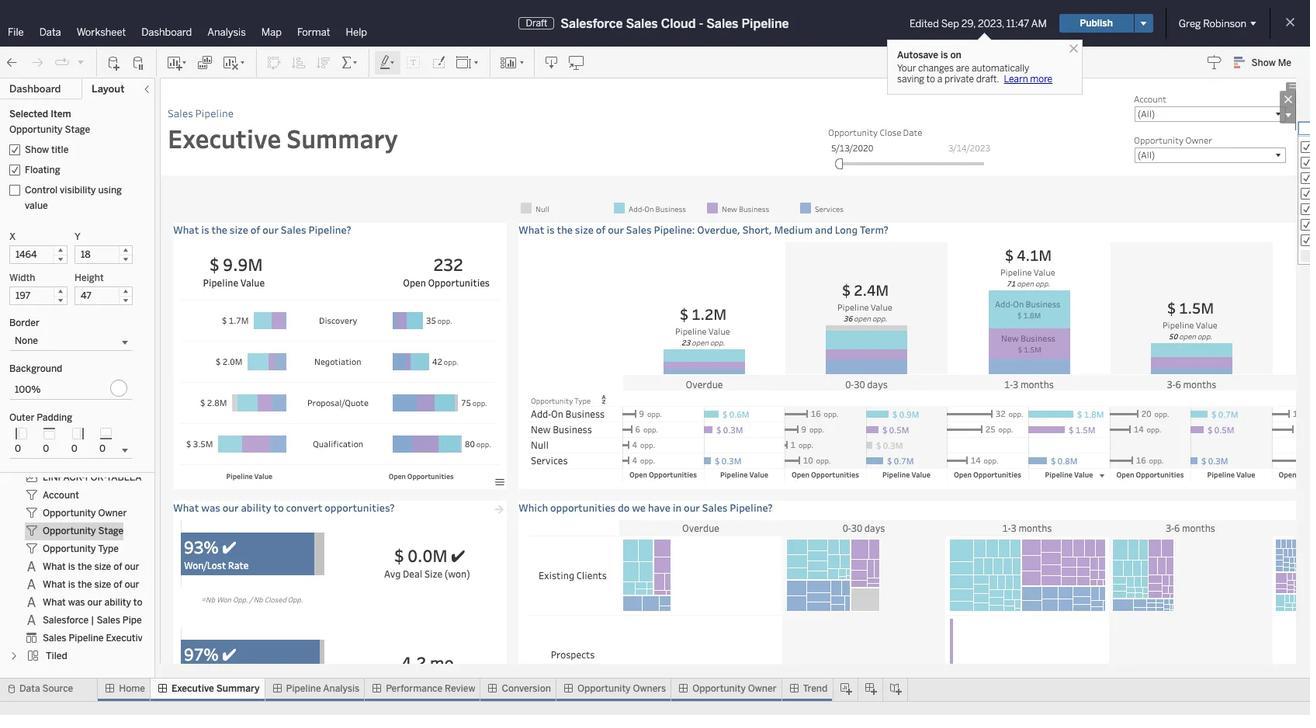 Task type: vqa. For each thing, say whether or not it's contained in the screenshot.
the topmost TO
yes



Task type: locate. For each thing, give the bounding box(es) containing it.
0 vertical spatial overdue, days to close (bucket). press space to toggle selection. press escape to go back to the left margin. use arrow keys to navigate headers text field
[[624, 375, 786, 391]]

0 vertical spatial opportunity owner
[[1135, 134, 1213, 146]]

executive
[[168, 121, 281, 155], [106, 633, 148, 643], [172, 683, 214, 694]]

value
[[25, 200, 48, 211]]

0 up inner padding
[[43, 443, 49, 454]]

0 horizontal spatial medium
[[278, 561, 313, 572]]

0 vertical spatial dashboard
[[142, 26, 192, 38]]

1 horizontal spatial short,
[[743, 223, 772, 237]]

what is the size of our sales pipeline: overdue, short, medium and long term?
[[519, 223, 889, 237], [43, 561, 385, 572]]

show labels image
[[406, 55, 422, 70]]

me
[[1279, 57, 1292, 68]]

None text field
[[1299, 122, 1311, 135]]

1 vertical spatial owner
[[98, 508, 127, 518]]

what is the size of our sales pipeline: overdue, short, medium and long term? inside executive summary application
[[519, 223, 889, 237]]

what was our ability to convert opportunities? up confidential
[[43, 597, 245, 608]]

long
[[835, 223, 858, 237], [334, 561, 356, 572]]

2 vertical spatial pipeline?
[[168, 579, 208, 590]]

0 horizontal spatial to
[[133, 597, 142, 608]]

what is the size of our sales pipeline: overdue, short, medium and long term? up =nb
[[43, 561, 385, 572]]

sales pipeline executive summary
[[168, 106, 398, 155], [43, 633, 193, 643]]

| left confidential
[[160, 615, 163, 626]]

1 horizontal spatial business
[[739, 204, 770, 214]]

2 vertical spatial owner
[[748, 683, 777, 694]]

information
[[221, 615, 273, 626]]

sep
[[942, 17, 960, 29]]

0 vertical spatial what is the size of our sales pipeline?
[[173, 223, 351, 237]]

analysis down use
[[323, 683, 360, 694]]

dashboard up new worksheet 'icon'
[[142, 26, 192, 38]]

New Business, Opportunity Type. Press Space to toggle selection. Press Escape to go back to the left margin. Use arrow keys to navigate headers text field
[[526, 422, 623, 437]]

executive down clear sheet image
[[168, 121, 281, 155]]

1 vertical spatial what was our ability to convert opportunities?
[[43, 597, 245, 608]]

map
[[261, 26, 282, 38]]

1 business from the left
[[656, 204, 686, 214]]

business right on
[[656, 204, 686, 214]]

0 vertical spatial term?
[[860, 223, 889, 237]]

our
[[263, 223, 279, 237], [608, 223, 624, 237], [223, 501, 239, 515], [684, 501, 700, 515], [125, 561, 139, 572], [125, 579, 139, 590], [87, 597, 102, 608]]

sort ascending image
[[291, 55, 307, 70]]

opportunities? down pipeline value                                                                             open opportunities
[[325, 501, 395, 515]]

None checkbox
[[1299, 170, 1311, 186], [1299, 232, 1311, 248], [1299, 170, 1311, 186], [1299, 232, 1311, 248]]

opportunity type
[[43, 543, 119, 554]]

long up use
[[334, 561, 356, 572]]

what is the size of our sales pipeline: overdue, short, medium and long term? down new
[[519, 223, 889, 237]]

replay animation image
[[76, 57, 85, 66]]

saving
[[898, 74, 925, 85]]

pipeline: inside executive summary application
[[654, 223, 695, 237]]

business right new
[[739, 204, 770, 214]]

short, down "new business" option
[[743, 223, 772, 237]]

| left for
[[275, 615, 278, 626]]

11:47
[[1007, 17, 1030, 29]]

cloud
[[661, 16, 696, 31]]

0 horizontal spatial short,
[[249, 561, 276, 572]]

1 horizontal spatial opp.
[[288, 595, 303, 605]]

x
[[9, 231, 16, 242]]

to inside your changes are automatically saving to a private draft.
[[927, 74, 936, 85]]

1 vertical spatial padding
[[34, 471, 70, 482]]

show up floating
[[25, 144, 49, 155]]

0-30 days, Days to Close (bucket). Press Space to toggle selection. Press Escape to go back to the left margin. Use arrow keys to navigate headers text field
[[783, 520, 946, 536]]

pipeline
[[742, 16, 789, 31], [195, 106, 234, 120], [226, 471, 253, 481], [123, 615, 158, 626], [69, 633, 104, 643], [286, 683, 321, 694]]

5/13/2020
[[832, 142, 874, 154]]

0 horizontal spatial show
[[25, 144, 49, 155]]

a
[[938, 74, 943, 85]]

opp. left /
[[233, 595, 248, 605]]

data left source
[[19, 683, 40, 694]]

overdue, up won
[[207, 561, 246, 572]]

ability
[[241, 501, 272, 515], [104, 597, 131, 608]]

term? inside executive summary application
[[860, 223, 889, 237]]

1 horizontal spatial long
[[835, 223, 858, 237]]

1 vertical spatial to
[[274, 501, 284, 515]]

2 horizontal spatial opportunity owner
[[1135, 134, 1213, 146]]

sales pipeline executive summary up the home
[[43, 633, 193, 643]]

overdue, down new
[[698, 223, 741, 237]]

Services, Opportunity Type. Press Space to toggle selection. Press Escape to go back to the left margin. Use arrow keys to navigate headers text field
[[526, 453, 623, 468]]

1 vertical spatial was
[[68, 597, 85, 608]]

0 horizontal spatial convert
[[145, 597, 178, 608]]

1 vertical spatial short,
[[249, 561, 276, 572]]

analysis up clear sheet image
[[208, 26, 246, 38]]

robinson
[[1204, 17, 1247, 29]]

ability down 'type'
[[104, 597, 131, 608]]

undo image
[[5, 55, 20, 70]]

0 vertical spatial pipeline?
[[309, 223, 351, 237]]

do
[[618, 501, 630, 515]]

publish
[[1081, 18, 1113, 29]]

executive right the home
[[172, 683, 214, 694]]

sales inside executive summary heading
[[168, 106, 193, 120]]

to down background.png
[[274, 501, 284, 515]]

and inside executive summary application
[[815, 223, 833, 237]]

opp. right closed
[[288, 595, 303, 605]]

0 vertical spatial to
[[927, 74, 936, 85]]

help
[[346, 26, 367, 38]]

short, up the nb on the left bottom of page
[[249, 561, 276, 572]]

0 vertical spatial 1-3 months, days to close (bucket). press space to toggle selection. press escape to go back to the left margin. use arrow keys to navigate headers text field
[[948, 375, 1111, 391]]

0 horizontal spatial and
[[316, 561, 332, 572]]

1 vertical spatial summary
[[150, 633, 193, 643]]

inner padding
[[9, 471, 70, 482]]

1 horizontal spatial |
[[160, 615, 163, 626]]

100%
[[15, 384, 41, 395]]

summary down totals image
[[287, 121, 398, 155]]

padding right inner at the bottom left of the page
[[34, 471, 70, 482]]

tableau-
[[106, 472, 151, 483]]

remove from dashboard image
[[1281, 91, 1297, 107]]

1 horizontal spatial opportunities?
[[325, 501, 395, 515]]

opportunities? inside executive summary application
[[325, 501, 395, 515]]

0 up linpack-
[[71, 443, 77, 454]]

2 horizontal spatial to
[[927, 74, 936, 85]]

0 vertical spatial summary
[[287, 121, 398, 155]]

padding right outer
[[37, 412, 72, 423]]

opportunities
[[550, 501, 616, 515]]

Overdue, Days to Close (bucket). Press Space to toggle selection. Press Escape to go back to the left margin. Use arrow keys to navigate headers text field
[[624, 375, 786, 391], [620, 520, 783, 536]]

long down services option
[[835, 223, 858, 237]]

summary down information
[[216, 683, 260, 694]]

am
[[1032, 17, 1047, 29]]

0 vertical spatial ability
[[241, 501, 272, 515]]

format
[[297, 26, 330, 38]]

1 vertical spatial what is the size of our sales pipeline: overdue, short, medium and long term?
[[43, 561, 385, 572]]

2 vertical spatial summary
[[216, 683, 260, 694]]

and up "internal"
[[316, 561, 332, 572]]

executive summary
[[172, 683, 260, 694]]

salesforce for salesforce sales cloud - sales pipeline
[[561, 16, 623, 31]]

0 vertical spatial executive
[[168, 121, 281, 155]]

convert down pipeline value                                                                             open opportunities
[[286, 501, 323, 515]]

autosave
[[898, 50, 939, 61]]

swap rows and columns image
[[266, 55, 282, 70]]

None checkbox
[[1299, 139, 1311, 155], [1299, 155, 1311, 170], [1299, 186, 1311, 201], [1299, 201, 1311, 217], [1299, 217, 1311, 232], [1299, 139, 1311, 155], [1299, 155, 1311, 170], [1299, 186, 1311, 201], [1299, 201, 1311, 217], [1299, 217, 1311, 232]]

4 0 from the left
[[99, 443, 106, 454]]

was down opportunity type
[[68, 597, 85, 608]]

data source
[[19, 683, 73, 694]]

2023,
[[978, 17, 1005, 29]]

0 vertical spatial sales pipeline executive summary
[[168, 106, 398, 155]]

Null, Opportunity Type. Press Space to toggle selection. Press Escape to go back to the left margin. Use arrow keys to navigate headers text field
[[526, 437, 623, 453]]

0 down the 100% button at the left bottom of page
[[99, 443, 106, 454]]

pipeline left "value"
[[226, 471, 253, 481]]

medium down "new business" option
[[775, 223, 813, 237]]

what was our ability to convert opportunities? down "value"
[[173, 501, 395, 515]]

-
[[699, 16, 704, 31]]

0 vertical spatial account
[[1135, 93, 1167, 105]]

0 vertical spatial and
[[815, 223, 833, 237]]

> 6 months, Days to Close (bucket). Press Space to toggle selection. Press Escape to go back to the left margin. Use arrow keys to navigate headers text field
[[1274, 375, 1311, 391], [1273, 520, 1311, 536]]

0 vertical spatial medium
[[775, 223, 813, 237]]

0 horizontal spatial business
[[656, 204, 686, 214]]

executive up the home
[[106, 633, 148, 643]]

1 vertical spatial overdue,
[[207, 561, 246, 572]]

> 6 months, days to close (bucket). press space to toggle selection. press escape to go back to the left margin. use arrow keys to navigate headers text field for 3-6 months, days to close (bucket). press space to toggle selection. press escape to go back to the left margin. use arrow keys to navigate headers text field
[[1274, 375, 1311, 391]]

opportunities? up salesforce | sales pipeline | confidential information | for internal use only
[[180, 597, 245, 608]]

| down opportunity type
[[91, 615, 94, 626]]

new data source image
[[106, 55, 122, 70]]

salesforce
[[561, 16, 623, 31], [43, 615, 89, 626]]

0 vertical spatial overdue,
[[698, 223, 741, 237]]

2 for- from the left
[[151, 472, 173, 483]]

0
[[15, 443, 21, 454], [43, 443, 49, 454], [71, 443, 77, 454], [99, 443, 106, 454]]

1 horizontal spatial analysis
[[323, 683, 360, 694]]

was down the white-
[[201, 501, 221, 515]]

sales
[[626, 16, 658, 31], [707, 16, 739, 31], [168, 106, 193, 120], [281, 223, 306, 237], [627, 223, 652, 237], [703, 501, 728, 515], [142, 561, 165, 572], [142, 579, 165, 590], [97, 615, 120, 626], [43, 633, 66, 643]]

0 horizontal spatial owner
[[98, 508, 127, 518]]

was
[[201, 501, 221, 515], [68, 597, 85, 608]]

pipeline down duplicate icon
[[195, 106, 234, 120]]

1 vertical spatial term?
[[358, 561, 385, 572]]

term? down services option
[[860, 223, 889, 237]]

in
[[673, 501, 682, 515]]

overdue, days to close (bucket). press space to toggle selection. press escape to go back to the left margin. use arrow keys to navigate headers text field for 0-30 days, days to close (bucket). press space to toggle selection. press escape to go back to the left margin. use arrow keys to navigate headers text box at right bottom
[[620, 520, 783, 536]]

opportunities?
[[325, 501, 395, 515], [180, 597, 245, 608]]

performance review
[[386, 683, 476, 694]]

redo image
[[30, 55, 45, 70]]

0 horizontal spatial for-
[[85, 472, 106, 483]]

0 vertical spatial long
[[835, 223, 858, 237]]

0 up inner at the bottom left of the page
[[15, 443, 21, 454]]

on
[[645, 204, 654, 214]]

0 horizontal spatial ability
[[104, 597, 131, 608]]

3 0 from the left
[[71, 443, 77, 454]]

1-3 months, Days to Close (bucket). Press Space to toggle selection. Press Escape to go back to the left margin. Use arrow keys to navigate headers text field
[[948, 375, 1111, 391], [946, 520, 1110, 536]]

marks. press enter to open the view data window.. use arrow keys to navigate data visualization elements. image
[[181, 242, 287, 300], [394, 242, 499, 300], [624, 242, 1311, 375], [181, 300, 499, 465], [623, 406, 1311, 469], [181, 520, 325, 588], [356, 520, 499, 604], [620, 536, 1311, 694], [181, 627, 325, 695], [356, 627, 499, 711]]

1 vertical spatial pipeline:
[[168, 561, 205, 572]]

1 horizontal spatial convert
[[286, 501, 323, 515]]

2 opp. from the left
[[288, 595, 303, 605]]

what was our ability to convert opportunities?
[[173, 501, 395, 515], [43, 597, 245, 608]]

100% button
[[9, 377, 133, 400]]

1 vertical spatial convert
[[145, 597, 178, 608]]

1 vertical spatial sales pipeline executive summary
[[43, 633, 193, 643]]

totals image
[[341, 55, 360, 70]]

show for show me
[[1252, 57, 1276, 68]]

0 vertical spatial > 6 months, days to close (bucket). press space to toggle selection. press escape to go back to the left margin. use arrow keys to navigate headers text field
[[1274, 375, 1311, 391]]

show left me
[[1252, 57, 1276, 68]]

dashboard up selected
[[9, 83, 61, 95]]

opp.
[[233, 595, 248, 605], [288, 595, 303, 605]]

1 horizontal spatial opportunity owner
[[693, 683, 777, 694]]

0 vertical spatial opportunities?
[[325, 501, 395, 515]]

ability down background.png
[[241, 501, 272, 515]]

1 vertical spatial opportunity owner
[[43, 508, 127, 518]]

title
[[51, 144, 69, 155]]

more options image
[[1281, 107, 1297, 123]]

0 vertical spatial short,
[[743, 223, 772, 237]]

salesforce up the tiled on the bottom
[[43, 615, 89, 626]]

to up salesforce | sales pipeline | confidential information | for internal use only
[[133, 597, 142, 608]]

1 vertical spatial show
[[25, 144, 49, 155]]

1 vertical spatial pipeline?
[[730, 501, 773, 515]]

to left "a"
[[927, 74, 936, 85]]

salesforce | sales pipeline | confidential information | for internal use only
[[43, 615, 369, 626]]

1 vertical spatial salesforce
[[43, 615, 89, 626]]

data
[[39, 26, 61, 38], [19, 683, 40, 694]]

convert up confidential
[[145, 597, 178, 608]]

1 horizontal spatial for-
[[151, 472, 173, 483]]

2 business from the left
[[739, 204, 770, 214]]

1-3 months, days to close (bucket). press space to toggle selection. press escape to go back to the left margin. use arrow keys to navigate headers text field for 3-6 months, days to close (bucket). press space to toggle selection. press escape to go back to the left margin. use arrow keys to navigate headers text field
[[948, 375, 1111, 391]]

Width text field
[[9, 287, 68, 305]]

0 vertical spatial convert
[[286, 501, 323, 515]]

2 horizontal spatial pipeline?
[[730, 501, 773, 515]]

visibility
[[60, 185, 96, 196]]

opportunity owner
[[1135, 134, 1213, 146], [43, 508, 127, 518], [693, 683, 777, 694]]

1 horizontal spatial was
[[201, 501, 221, 515]]

2 vertical spatial to
[[133, 597, 142, 608]]

data guide image
[[1207, 54, 1223, 70]]

worksheet
[[77, 26, 126, 38]]

show inside "button"
[[1252, 57, 1276, 68]]

1 horizontal spatial account
[[1135, 93, 1167, 105]]

ability inside executive summary application
[[241, 501, 272, 515]]

application
[[1298, 121, 1311, 265]]

of
[[251, 223, 260, 237], [596, 223, 606, 237], [114, 561, 122, 572], [114, 579, 122, 590]]

learn
[[1004, 74, 1029, 85]]

file
[[8, 26, 24, 38]]

services option
[[798, 200, 891, 216]]

1 vertical spatial account
[[43, 490, 79, 501]]

size
[[230, 223, 248, 237], [575, 223, 594, 237], [94, 561, 111, 572], [94, 579, 111, 590]]

we
[[632, 501, 646, 515]]

0 horizontal spatial overdue,
[[207, 561, 246, 572]]

sales pipeline executive summary inside executive summary heading
[[168, 106, 398, 155]]

Prospects, Client/Prospect by Account. Press Space to toggle selection. Press Escape to go back to the left margin. Use arrow keys to navigate headers text field
[[526, 615, 620, 693]]

pipeline: up =nb
[[168, 561, 205, 572]]

list box
[[1299, 155, 1311, 248]]

summary down confidential
[[150, 633, 193, 643]]

have
[[648, 501, 671, 515]]

1 horizontal spatial to
[[274, 501, 284, 515]]

and down services
[[815, 223, 833, 237]]

data up replay animation icon
[[39, 26, 61, 38]]

salesforce up open and edit this workbook in tableau desktop icon
[[561, 16, 623, 31]]

none button
[[9, 332, 133, 351]]

none
[[15, 335, 38, 346]]

is
[[941, 50, 949, 61], [201, 223, 209, 237], [547, 223, 555, 237], [68, 561, 75, 572], [68, 579, 75, 590]]

term?
[[860, 223, 889, 237], [358, 561, 385, 572]]

1 horizontal spatial pipeline:
[[654, 223, 695, 237]]

nb
[[254, 595, 263, 605]]

3 | from the left
[[275, 615, 278, 626]]

executive summary application
[[155, 78, 1311, 715]]

pipeline right -
[[742, 16, 789, 31]]

1 horizontal spatial salesforce
[[561, 16, 623, 31]]

0 vertical spatial padding
[[37, 412, 72, 423]]

internal
[[297, 615, 331, 626]]

0 vertical spatial what is the size of our sales pipeline: overdue, short, medium and long term?
[[519, 223, 889, 237]]

opportunity
[[829, 127, 878, 138], [1135, 134, 1184, 146], [43, 508, 96, 518], [43, 525, 96, 536], [43, 543, 96, 554], [578, 683, 631, 694], [693, 683, 746, 694]]

1 horizontal spatial pipeline?
[[309, 223, 351, 237]]

medium up closed
[[278, 561, 313, 572]]

short,
[[743, 223, 772, 237], [249, 561, 276, 572]]

0 horizontal spatial summary
[[150, 633, 193, 643]]

convert
[[286, 501, 323, 515], [145, 597, 178, 608]]

padding for outer padding
[[37, 412, 72, 423]]

0 vertical spatial pipeline:
[[654, 223, 695, 237]]

1 horizontal spatial and
[[815, 223, 833, 237]]

pipeline: down add-on business
[[654, 223, 695, 237]]

term? up only
[[358, 561, 385, 572]]

0 horizontal spatial long
[[334, 561, 356, 572]]

0 vertical spatial salesforce
[[561, 16, 623, 31]]

0 vertical spatial data
[[39, 26, 61, 38]]

1 horizontal spatial show
[[1252, 57, 1276, 68]]

business
[[656, 204, 686, 214], [739, 204, 770, 214]]

0 vertical spatial what was our ability to convert opportunities?
[[173, 501, 395, 515]]

2 horizontal spatial owner
[[1186, 134, 1213, 146]]

add-on business option
[[612, 200, 705, 216]]

2 horizontal spatial summary
[[287, 121, 398, 155]]

sales pipeline executive summary down swap rows and columns icon on the left
[[168, 106, 398, 155]]

floating
[[25, 165, 60, 175]]

1 vertical spatial dashboard
[[9, 83, 61, 95]]

pipeline up source
[[69, 633, 104, 643]]

business inside "option"
[[656, 204, 686, 214]]

learn more
[[1004, 74, 1053, 85]]

pipeline value                                                                             open opportunities
[[226, 471, 454, 481]]

add-on business
[[629, 204, 686, 214]]

1 horizontal spatial term?
[[860, 223, 889, 237]]

pipeline?
[[309, 223, 351, 237], [730, 501, 773, 515], [168, 579, 208, 590]]

1 horizontal spatial owner
[[748, 683, 777, 694]]



Task type: describe. For each thing, give the bounding box(es) containing it.
background.png
[[206, 472, 290, 483]]

3-6 months, Days to Close (bucket). Press Space to toggle selection. Press Escape to go back to the left margin. Use arrow keys to navigate headers text field
[[1110, 520, 1273, 536]]

value
[[254, 471, 273, 481]]

control
[[25, 185, 58, 196]]

pipeline down "internal"
[[286, 683, 321, 694]]

draft
[[526, 18, 548, 29]]

show title
[[25, 144, 69, 155]]

0 vertical spatial analysis
[[208, 26, 246, 38]]

linpack-for-tableau-for-white-background.png
[[43, 472, 290, 483]]

1 vertical spatial ability
[[104, 597, 131, 608]]

long inside executive summary application
[[835, 223, 858, 237]]

background
[[9, 363, 62, 374]]

short, inside executive summary application
[[743, 223, 772, 237]]

was inside executive summary application
[[201, 501, 221, 515]]

layout
[[92, 83, 125, 95]]

account inside executive summary application
[[1135, 93, 1167, 105]]

which opportunities do we have in our sales pipeline?
[[519, 501, 773, 515]]

automatically
[[972, 63, 1030, 74]]

format workbook image
[[431, 55, 447, 70]]

1 opp. from the left
[[233, 595, 248, 605]]

selected item opportunity stage
[[9, 109, 90, 135]]

→ button
[[492, 501, 507, 516]]

2 | from the left
[[160, 615, 163, 626]]

item
[[51, 109, 71, 120]]

Height text field
[[75, 287, 133, 305]]

outer
[[9, 412, 34, 423]]

overdue, days to close (bucket). press space to toggle selection. press escape to go back to the left margin. use arrow keys to navigate headers text field for 0-30 days, days to close (bucket). press space to toggle selection. press escape to go back to the left margin. use arrow keys to navigate headers text field
[[624, 375, 786, 391]]

null option
[[519, 200, 612, 216]]

Add-On Business, Opportunity Type. Press Space to toggle selection. Press Escape to go back to the left margin. Use arrow keys to navigate headers text field
[[526, 406, 623, 422]]

date
[[904, 127, 923, 138]]

0 horizontal spatial pipeline:
[[168, 561, 205, 572]]

opportunity close date
[[829, 127, 923, 138]]

owner inside executive summary application
[[1186, 134, 1213, 146]]

=nb won opp. / nb closed opp.
[[202, 595, 303, 605]]

greg robinson
[[1179, 17, 1247, 29]]

Y text field
[[75, 245, 133, 264]]

duplicate image
[[197, 55, 213, 70]]

on
[[951, 50, 962, 61]]

0 horizontal spatial opportunity owner
[[43, 508, 127, 518]]

2 vertical spatial opportunity owner
[[693, 683, 777, 694]]

1-3 months, days to close (bucket). press space to toggle selection. press escape to go back to the left margin. use arrow keys to navigate headers text field for 3-6 months, days to close (bucket). press space to toggle selection. press escape to go back to the left margin. use arrow keys to navigate headers text box
[[946, 520, 1110, 536]]

your changes are automatically saving to a private draft.
[[898, 63, 1030, 85]]

replay animation image
[[54, 55, 70, 70]]

source
[[42, 683, 73, 694]]

1 vertical spatial and
[[316, 561, 332, 572]]

show for show title
[[25, 144, 49, 155]]

autosave is on
[[898, 50, 962, 61]]

clear sheet image
[[222, 55, 247, 70]]

new business option
[[705, 200, 798, 216]]

control visibility using value
[[25, 185, 122, 211]]

1 for- from the left
[[85, 472, 106, 483]]

border
[[9, 318, 39, 328]]

2 0 from the left
[[43, 443, 49, 454]]

29,
[[962, 17, 976, 29]]

conversion
[[502, 683, 551, 694]]

collapse image
[[142, 85, 151, 94]]

performance
[[386, 683, 443, 694]]

opportunities
[[408, 471, 454, 481]]

review
[[445, 683, 476, 694]]

0 horizontal spatial account
[[43, 490, 79, 501]]

your
[[898, 63, 917, 74]]

open
[[389, 471, 406, 481]]

opportunity owners
[[578, 683, 666, 694]]

tiled
[[46, 650, 67, 661]]

highlight image
[[379, 55, 397, 70]]

=nb
[[202, 595, 215, 605]]

0 horizontal spatial pipeline?
[[168, 579, 208, 590]]

close
[[880, 127, 902, 138]]

pipeline analysis
[[286, 683, 360, 694]]

publish button
[[1060, 14, 1134, 33]]

1 vertical spatial medium
[[278, 561, 313, 572]]

download image
[[544, 55, 560, 70]]

summary inside sales pipeline executive summary
[[287, 121, 398, 155]]

→
[[495, 501, 504, 516]]

show me button
[[1227, 50, 1306, 75]]

3-6 months, Days to Close (bucket). Press Space to toggle selection. Press Escape to go back to the left margin. Use arrow keys to navigate headers text field
[[1111, 375, 1274, 391]]

executive inside heading
[[168, 121, 281, 155]]

closed
[[265, 595, 286, 605]]

greg
[[1179, 17, 1202, 29]]

draft.
[[977, 74, 1000, 85]]

0 horizontal spatial term?
[[358, 561, 385, 572]]

outer padding
[[9, 412, 72, 423]]

stage
[[98, 525, 124, 536]]

changes
[[919, 63, 954, 74]]

X text field
[[9, 245, 68, 264]]

selected
[[9, 109, 48, 120]]

executive summary heading
[[168, 85, 1311, 175]]

business inside option
[[739, 204, 770, 214]]

to inside executive summary application
[[274, 501, 284, 515]]

1 0 from the left
[[15, 443, 21, 454]]

0 horizontal spatial opportunities?
[[180, 597, 245, 608]]

overdue, inside executive summary application
[[698, 223, 741, 237]]

what was our ability to convert opportunities? inside executive summary application
[[173, 501, 395, 515]]

1 | from the left
[[91, 615, 94, 626]]

0 horizontal spatial was
[[68, 597, 85, 608]]

edited
[[910, 17, 940, 29]]

sort descending image
[[316, 55, 332, 70]]

2 vertical spatial executive
[[172, 683, 214, 694]]

home
[[119, 683, 145, 694]]

what is the size of our sales pipeline? inside executive summary application
[[173, 223, 351, 237]]

won
[[217, 595, 231, 605]]

> 6 months, days to close (bucket). press space to toggle selection. press escape to go back to the left margin. use arrow keys to navigate headers text field for 3-6 months, days to close (bucket). press space to toggle selection. press escape to go back to the left margin. use arrow keys to navigate headers text box
[[1273, 520, 1311, 536]]

salesforce for salesforce | sales pipeline | confidential information | for internal use only
[[43, 615, 89, 626]]

pipeline left confidential
[[123, 615, 158, 626]]

edited sep 29, 2023, 11:47 am
[[910, 17, 1047, 29]]

are
[[956, 63, 970, 74]]

0 horizontal spatial what is the size of our sales pipeline: overdue, short, medium and long term?
[[43, 561, 385, 572]]

data for data source
[[19, 683, 40, 694]]

new worksheet image
[[166, 55, 188, 70]]

add-
[[629, 204, 645, 214]]

null
[[536, 204, 550, 214]]

y
[[75, 231, 81, 242]]

pause auto updates image
[[131, 55, 147, 70]]

1 vertical spatial analysis
[[323, 683, 360, 694]]

Existing Clients, Client/Prospect by Account. Press Space to toggle selection. Press Escape to go back to the left margin. Use arrow keys to navigate headers text field
[[526, 536, 620, 615]]

1 horizontal spatial summary
[[216, 683, 260, 694]]

salesforce sales cloud - sales pipeline
[[561, 16, 789, 31]]

pipeline inside sales pipeline executive summary
[[195, 106, 234, 120]]

1 vertical spatial long
[[334, 561, 356, 572]]

1 vertical spatial executive
[[106, 633, 148, 643]]

data for data
[[39, 26, 61, 38]]

owners
[[633, 683, 666, 694]]

fit image
[[456, 55, 481, 70]]

height
[[75, 273, 104, 283]]

1 vertical spatial what is the size of our sales pipeline?
[[43, 579, 208, 590]]

1 horizontal spatial dashboard
[[142, 26, 192, 38]]

close image
[[1067, 41, 1082, 56]]

width
[[9, 273, 35, 283]]

more
[[1031, 74, 1053, 85]]

padding for inner padding
[[34, 471, 70, 482]]

white-
[[173, 472, 206, 483]]

opportunity stage
[[9, 124, 90, 135]]

opportunity owner inside executive summary application
[[1135, 134, 1213, 146]]

show/hide cards image
[[500, 55, 525, 70]]

medium inside executive summary application
[[775, 223, 813, 237]]

new
[[722, 204, 738, 214]]

0 horizontal spatial dashboard
[[9, 83, 61, 95]]

opportunity stage
[[43, 525, 124, 536]]

convert inside executive summary application
[[286, 501, 323, 515]]

trend
[[803, 683, 828, 694]]

0-30 days, Days to Close (bucket). Press Space to toggle selection. Press Escape to go back to the left margin. Use arrow keys to navigate headers text field
[[786, 375, 948, 391]]

open and edit this workbook in tableau desktop image
[[569, 55, 585, 70]]



